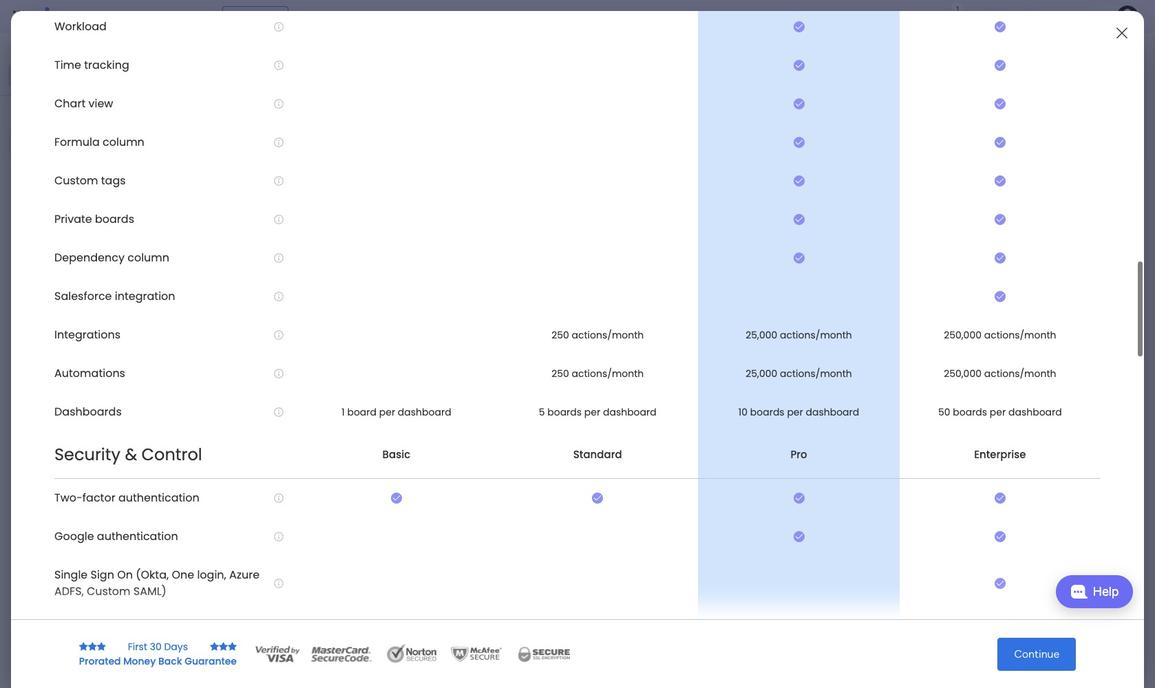 Task type: locate. For each thing, give the bounding box(es) containing it.
new
[[32, 216, 53, 228], [32, 333, 53, 345], [224, 471, 244, 483]]

next up later
[[232, 368, 259, 385]]

per for 50
[[990, 405, 1006, 418]]

+ add item down new item
[[225, 495, 273, 507]]

1 vertical spatial my first board link
[[697, 440, 825, 463]]

1 vertical spatial authentication
[[97, 528, 178, 544]]

status
[[902, 323, 930, 335], [1047, 418, 1075, 429]]

0 horizontal spatial star image
[[88, 642, 97, 652]]

am
[[997, 446, 1011, 457]]

dashboard for 10 boards per dashboard
[[806, 405, 859, 418]]

custom down sign
[[87, 583, 130, 599]]

2 dashboard from the left
[[603, 405, 657, 418]]

main content
[[182, 33, 1155, 688]]

0 vertical spatial 250 actions/month
[[551, 328, 644, 341]]

week for next week
[[614, 447, 635, 458]]

1 vertical spatial kendall parks image
[[914, 218, 935, 239]]

new inside main content
[[224, 471, 244, 483]]

update feed image
[[941, 10, 955, 23]]

enterprise
[[974, 447, 1026, 461]]

0 vertical spatial work
[[111, 8, 136, 24]]

2 + add item from the top
[[225, 495, 273, 507]]

1 vertical spatial +
[[225, 495, 231, 507]]

dashboard up pro
[[806, 405, 859, 418]]

5
[[539, 405, 545, 418]]

4 dashboard from the left
[[1008, 405, 1062, 418]]

next for next week /
[[232, 368, 259, 385]]

1 vertical spatial custom
[[87, 583, 130, 599]]

1 vertical spatial 250
[[551, 366, 569, 380]]

column up 50
[[936, 392, 969, 403]]

working
[[1032, 470, 1067, 482]]

on
[[117, 567, 133, 583]]

1 prio from the top
[[1142, 170, 1155, 181]]

2 vertical spatial column
[[936, 392, 969, 403]]

1 vertical spatial this
[[592, 472, 608, 482]]

parks
[[977, 222, 1002, 235]]

0 vertical spatial date
[[902, 357, 923, 369]]

0 vertical spatial 250
[[551, 328, 569, 341]]

my first board
[[32, 169, 93, 181], [699, 199, 760, 211], [699, 447, 760, 458], [699, 471, 760, 483]]

work inside my work link
[[47, 70, 68, 81]]

kendall parks image right help icon
[[1117, 6, 1139, 28]]

0 horizontal spatial this
[[232, 319, 257, 336]]

column up tags
[[103, 134, 144, 150]]

work
[[111, 8, 136, 24], [47, 70, 68, 81]]

week up this week
[[614, 447, 635, 458]]

1 250 actions/month from the top
[[551, 328, 644, 341]]

days
[[164, 640, 188, 654]]

1 vertical spatial column
[[925, 357, 959, 369]]

system
[[105, 240, 138, 251]]

boards for 50
[[953, 405, 987, 418]]

star image
[[88, 642, 97, 652], [228, 642, 237, 652]]

per for 10
[[787, 405, 803, 418]]

0 vertical spatial item
[[254, 222, 273, 234]]

250,000 up the date column
[[944, 328, 982, 341]]

3 per from the left
[[787, 405, 803, 418]]

per left group
[[584, 405, 600, 418]]

my first board link
[[697, 192, 825, 215], [697, 440, 825, 463], [697, 464, 825, 488]]

0 vertical spatial + add item
[[225, 222, 273, 234]]

1 250,000 from the top
[[944, 328, 982, 341]]

mar
[[939, 446, 954, 457], [950, 471, 965, 481]]

work down the plans
[[240, 52, 295, 83]]

prorated
[[79, 654, 121, 668]]

0 vertical spatial 30
[[967, 471, 978, 481]]

25,000 actions/month for integrations
[[746, 328, 852, 341]]

search everything image
[[1035, 10, 1049, 23]]

chat bot icon image
[[1070, 585, 1087, 599]]

monday marketplace image
[[1002, 10, 1015, 23]]

week down this week /
[[263, 368, 295, 385]]

prio
[[1142, 170, 1155, 181], [1142, 418, 1155, 429]]

main workspace
[[32, 107, 113, 120]]

0 horizontal spatial work
[[47, 70, 68, 81]]

option up my work link
[[8, 41, 167, 63]]

10
[[738, 405, 748, 418]]

column
[[103, 134, 144, 150], [127, 249, 169, 265]]

this
[[232, 319, 257, 336], [592, 472, 608, 482]]

to
[[1112, 98, 1121, 110]]

3 dashboard from the left
[[806, 405, 859, 418]]

add down new item
[[233, 495, 251, 507]]

column up priority column
[[925, 357, 959, 369]]

workspace
[[58, 107, 113, 120]]

my work
[[203, 52, 295, 83]]

and
[[1019, 98, 1035, 110]]

0 vertical spatial authentication
[[118, 490, 199, 506]]

item down overdue / in the left of the page
[[254, 222, 273, 234]]

two-
[[54, 490, 82, 506]]

30 up the prorated money back guarantee
[[150, 640, 162, 654]]

1 vertical spatial 25,000 actions/month
[[746, 366, 852, 380]]

1 horizontal spatial work
[[111, 8, 136, 24]]

0 horizontal spatial date
[[902, 357, 923, 369]]

kendall parks image left kendall
[[914, 218, 935, 239]]

lottie animation element
[[0, 549, 176, 688]]

0 vertical spatial new
[[32, 216, 53, 228]]

next week /
[[232, 368, 308, 385]]

1 250,000 actions/month from the top
[[944, 328, 1056, 341]]

kendall parks image
[[1117, 6, 1139, 28], [914, 218, 935, 239]]

/ down this week /
[[298, 368, 305, 385]]

+
[[225, 222, 231, 234], [225, 495, 231, 507]]

2 prio from the top
[[1142, 418, 1155, 429]]

mar down the 23, in the bottom of the page
[[950, 471, 965, 481]]

2 25,000 actions/month from the top
[[746, 366, 852, 380]]

1 horizontal spatial work
[[991, 70, 1019, 85]]

1 vertical spatial 250 actions/month
[[551, 366, 644, 380]]

boards right 5 at the left of page
[[547, 405, 582, 418]]

mar left the 23, in the bottom of the page
[[939, 446, 954, 457]]

column up "integration"
[[127, 249, 169, 265]]

&
[[125, 443, 137, 466]]

standard
[[573, 447, 622, 461]]

column for formula column
[[103, 134, 144, 150]]

continue button
[[998, 638, 1076, 671]]

Filter dashboard by text search field
[[261, 109, 391, 131]]

2 250 actions/month from the top
[[551, 366, 644, 380]]

week up next week /
[[260, 319, 293, 336]]

tracking
[[84, 57, 129, 73]]

work inside main content
[[991, 70, 1019, 85]]

250 actions/month for automations
[[551, 366, 644, 380]]

status for status column
[[902, 323, 930, 335]]

1 + from the top
[[225, 222, 231, 234]]

star image up guarantee
[[228, 642, 237, 652]]

per up am
[[990, 405, 1006, 418]]

0 vertical spatial 250,000
[[944, 328, 982, 341]]

0 vertical spatial 25,000 actions/month
[[746, 328, 852, 341]]

per for 1
[[379, 405, 395, 418]]

my
[[203, 52, 235, 83], [32, 70, 45, 81], [972, 70, 988, 85], [32, 169, 46, 181], [699, 199, 713, 211], [699, 447, 713, 458], [699, 471, 713, 483]]

250,000 up priority column
[[944, 366, 982, 380]]

1 vertical spatial new
[[32, 333, 53, 345]]

column for date column
[[925, 357, 959, 369]]

list
[[76, 263, 92, 275]]

actions/month
[[572, 328, 644, 341], [780, 328, 852, 341], [984, 328, 1056, 341], [572, 366, 644, 380], [780, 366, 852, 380], [984, 366, 1056, 380]]

saml)
[[133, 583, 167, 599]]

3 my first board link from the top
[[697, 464, 825, 488]]

dashboard up next week
[[603, 405, 657, 418]]

1 horizontal spatial status
[[1047, 418, 1075, 429]]

salesforce integration
[[54, 288, 175, 304]]

new item
[[224, 471, 266, 483]]

1 vertical spatial date
[[954, 418, 975, 429]]

first
[[48, 169, 65, 181], [715, 199, 732, 211], [715, 447, 732, 458], [715, 471, 732, 483]]

250
[[551, 328, 569, 341], [551, 366, 569, 380]]

0 vertical spatial +
[[225, 222, 231, 234]]

see plans
[[241, 10, 282, 22]]

0 vertical spatial custom
[[54, 172, 98, 188]]

dashboard up am
[[1008, 405, 1062, 418]]

boards
[[95, 211, 134, 227], [547, 405, 582, 418], [750, 405, 785, 418], [953, 405, 987, 418]]

1 horizontal spatial star image
[[228, 642, 237, 652]]

money
[[123, 654, 156, 668]]

1 250 from the top
[[551, 328, 569, 341]]

250 for integrations
[[551, 328, 569, 341]]

kendall
[[940, 222, 974, 235]]

date for date
[[954, 418, 975, 429]]

dashboards
[[54, 404, 122, 420]]

0 vertical spatial this
[[232, 319, 257, 336]]

new left item at the left bottom
[[224, 471, 244, 483]]

2 25,000 from the top
[[746, 366, 777, 380]]

1 horizontal spatial next
[[592, 447, 611, 458]]

work up the columns
[[991, 70, 1019, 85]]

2 star image from the left
[[97, 642, 106, 652]]

week down next week
[[610, 472, 631, 482]]

main workspace button
[[10, 103, 134, 126]]

boards for 5
[[547, 405, 582, 418]]

1 vertical spatial mar
[[950, 471, 965, 481]]

/
[[289, 170, 295, 187], [296, 319, 302, 336], [298, 368, 305, 385], [266, 418, 272, 435], [328, 542, 334, 559]]

2 per from the left
[[584, 405, 600, 418]]

boards for 10
[[750, 405, 785, 418]]

1 vertical spatial status
[[1047, 418, 1075, 429]]

0 vertical spatial status
[[902, 323, 930, 335]]

new for new item
[[224, 471, 244, 483]]

250,000 for automations
[[944, 366, 982, 380]]

customize my work
[[911, 70, 1019, 85]]

1 vertical spatial option
[[0, 163, 176, 166]]

0 vertical spatial kendall parks image
[[1117, 6, 1139, 28]]

1 25,000 actions/month from the top
[[746, 328, 852, 341]]

0 horizontal spatial next
[[232, 368, 259, 385]]

status up the working on it at bottom
[[1047, 418, 1075, 429]]

250 actions/month
[[551, 328, 644, 341], [551, 366, 644, 380]]

list box
[[0, 161, 176, 537]]

single sign on (okta, one login, azure adfs, custom saml)
[[54, 567, 260, 599]]

1 + add item from the top
[[225, 222, 273, 234]]

factor
[[82, 490, 115, 506]]

date up 'priority'
[[902, 357, 923, 369]]

0 vertical spatial next
[[232, 368, 259, 385]]

10 boards per dashboard
[[738, 405, 859, 418]]

work right monday
[[111, 8, 136, 24]]

/ up next week /
[[296, 319, 302, 336]]

30 for first
[[150, 640, 162, 654]]

1 horizontal spatial 30
[[967, 471, 978, 481]]

columns
[[981, 98, 1017, 110]]

work up 'chart'
[[47, 70, 68, 81]]

30 down mar 23, 09:00 am
[[967, 471, 978, 481]]

column up the date column
[[933, 323, 966, 335]]

new left project at the left
[[32, 333, 53, 345]]

1 vertical spatial column
[[127, 249, 169, 265]]

+ add item
[[225, 222, 273, 234], [225, 495, 273, 507]]

item
[[254, 222, 273, 234], [254, 495, 273, 507]]

kendall parks
[[940, 222, 1002, 235]]

1 horizontal spatial kendall parks image
[[1117, 6, 1139, 28]]

0 vertical spatial add
[[233, 222, 251, 234]]

chart
[[54, 95, 85, 111]]

1 board per dashboard
[[342, 405, 451, 418]]

boards up system
[[95, 211, 134, 227]]

pro
[[791, 447, 807, 461]]

column
[[933, 323, 966, 335], [925, 357, 959, 369], [936, 392, 969, 403]]

/ right later
[[266, 418, 272, 435]]

1 dashboard from the left
[[398, 405, 451, 418]]

1 vertical spatial work
[[47, 70, 68, 81]]

2 250 from the top
[[551, 366, 569, 380]]

250,000 actions/month
[[944, 328, 1056, 341], [944, 366, 1056, 380]]

custom down search in workspace field on the top of the page
[[54, 172, 98, 188]]

1 vertical spatial + add item
[[225, 495, 273, 507]]

week
[[260, 319, 293, 336], [263, 368, 295, 385], [614, 447, 635, 458], [610, 472, 631, 482]]

mar 30
[[950, 471, 978, 481]]

2 vertical spatial new
[[224, 471, 244, 483]]

0 horizontal spatial 30
[[150, 640, 162, 654]]

0 vertical spatial prio
[[1142, 170, 1155, 181]]

0 vertical spatial column
[[933, 323, 966, 335]]

item down item at the left bottom
[[254, 495, 273, 507]]

250 actions/month for integrations
[[551, 328, 644, 341]]

monday
[[61, 8, 108, 24]]

project
[[55, 333, 86, 345]]

people
[[902, 120, 932, 132]]

dashboard for 50 boards per dashboard
[[1008, 405, 1062, 418]]

0 horizontal spatial status
[[902, 323, 930, 335]]

1 vertical spatial 250,000
[[944, 366, 982, 380]]

250 for automations
[[551, 366, 569, 380]]

prorated money back guarantee
[[79, 654, 237, 668]]

plans
[[260, 10, 282, 22]]

2 vertical spatial my first board link
[[697, 464, 825, 488]]

private boards
[[54, 211, 134, 227]]

per right board
[[787, 405, 803, 418]]

without
[[232, 542, 281, 559]]

work for my
[[47, 70, 68, 81]]

option
[[8, 41, 167, 63], [0, 163, 176, 166]]

custom inside single sign on (okta, one login, azure adfs, custom saml)
[[87, 583, 130, 599]]

1 horizontal spatial date
[[954, 418, 975, 429]]

2 250,000 actions/month from the top
[[944, 366, 1056, 380]]

250,000 for integrations
[[944, 328, 982, 341]]

add down overdue
[[233, 222, 251, 234]]

250,000 actions/month for integrations
[[944, 328, 1056, 341]]

next up this week
[[592, 447, 611, 458]]

a
[[284, 542, 292, 559]]

authentication down two-factor authentication
[[97, 528, 178, 544]]

0 vertical spatial 25,000
[[746, 328, 777, 341]]

0 vertical spatial 250,000 actions/month
[[944, 328, 1056, 341]]

option up custom tags
[[0, 163, 176, 166]]

scim provisioning
[[54, 622, 152, 638]]

per up basic
[[379, 405, 395, 418]]

1 vertical spatial 250,000 actions/month
[[944, 366, 1056, 380]]

private
[[54, 211, 92, 227]]

this down standard
[[592, 472, 608, 482]]

1 vertical spatial item
[[254, 495, 273, 507]]

boards right 50
[[953, 405, 987, 418]]

/ right overdue
[[289, 170, 295, 187]]

0 vertical spatial column
[[103, 134, 144, 150]]

status for status
[[1047, 418, 1075, 429]]

dashboard for 5 boards per dashboard
[[603, 405, 657, 418]]

1 vertical spatial 25,000
[[746, 366, 777, 380]]

1 25,000 from the top
[[746, 328, 777, 341]]

2 star image from the left
[[228, 642, 237, 652]]

dashboard up basic
[[398, 405, 451, 418]]

authentication down control
[[118, 490, 199, 506]]

boards right 10
[[750, 405, 785, 418]]

None search field
[[261, 109, 391, 131]]

+ add item down overdue
[[225, 222, 273, 234]]

column for dependency column
[[127, 249, 169, 265]]

my work link
[[8, 65, 167, 87]]

1 vertical spatial 30
[[150, 640, 162, 654]]

0 vertical spatial my first board link
[[697, 192, 825, 215]]

30 inside main content
[[967, 471, 978, 481]]

do
[[62, 263, 74, 275]]

1 per from the left
[[379, 405, 395, 418]]

1 horizontal spatial this
[[592, 472, 608, 482]]

4 per from the left
[[990, 405, 1006, 418]]

1 vertical spatial prio
[[1142, 418, 1155, 429]]

work
[[240, 52, 295, 83], [991, 70, 1019, 85]]

None text field
[[902, 171, 1132, 195]]

1 vertical spatial add
[[233, 495, 251, 507]]

status down boards
[[902, 323, 930, 335]]

google
[[54, 528, 94, 544]]

star image
[[79, 642, 88, 652], [97, 642, 106, 652], [210, 642, 219, 652], [219, 642, 228, 652]]

2 250,000 from the top
[[944, 366, 982, 380]]

this up next week /
[[232, 319, 257, 336]]

new up task
[[32, 216, 53, 228]]

1 vertical spatial next
[[592, 447, 611, 458]]

star image up prorated
[[88, 642, 97, 652]]

next for next week
[[592, 447, 611, 458]]

date right 50
[[954, 418, 975, 429]]

0 vertical spatial mar
[[939, 446, 954, 457]]

help
[[1093, 584, 1119, 599]]



Task type: vqa. For each thing, say whether or not it's contained in the screenshot.
Enable Now! button on the top
no



Task type: describe. For each thing, give the bounding box(es) containing it.
you'd
[[1070, 98, 1093, 110]]

new for new project
[[32, 333, 53, 345]]

mar for mar 23, 09:00 am
[[939, 446, 954, 457]]

monday work management
[[61, 8, 214, 24]]

0 horizontal spatial work
[[240, 52, 295, 83]]

boards,
[[947, 98, 978, 110]]

3 star image from the left
[[210, 642, 219, 652]]

this for this week /
[[232, 319, 257, 336]]

scim
[[54, 622, 82, 638]]

norton secured image
[[381, 644, 443, 665]]

working on it
[[1032, 470, 1089, 482]]

(okta,
[[136, 567, 169, 583]]

1 image
[[951, 1, 964, 16]]

dependency
[[54, 249, 125, 265]]

first
[[128, 640, 147, 654]]

2 + from the top
[[225, 495, 231, 507]]

/ right date
[[328, 542, 334, 559]]

1 add from the top
[[233, 222, 251, 234]]

group
[[613, 418, 641, 429]]

Search in workspace field
[[29, 136, 115, 152]]

mar for mar 30
[[950, 471, 965, 481]]

like
[[1095, 98, 1110, 110]]

salesforce
[[54, 288, 112, 304]]

single
[[54, 567, 88, 583]]

workload
[[54, 18, 107, 34]]

per for 5
[[584, 405, 600, 418]]

priority column
[[902, 392, 969, 403]]

work for monday
[[111, 8, 136, 24]]

invite members image
[[971, 10, 985, 23]]

50
[[938, 405, 950, 418]]

1
[[342, 405, 345, 418]]

login,
[[197, 567, 226, 583]]

we
[[991, 152, 1004, 164]]

1 star image from the left
[[88, 642, 97, 652]]

4 star image from the left
[[219, 642, 228, 652]]

integration
[[115, 288, 175, 304]]

should
[[961, 152, 989, 164]]

this for this week
[[592, 472, 608, 482]]

items
[[935, 152, 958, 164]]

view
[[88, 95, 113, 111]]

23,
[[956, 446, 968, 457]]

guarantee
[[185, 654, 237, 668]]

1 my first board link from the top
[[697, 192, 825, 215]]

30 for mar
[[967, 471, 978, 481]]

new dashboard
[[32, 216, 101, 228]]

one
[[172, 567, 194, 583]]

two-factor authentication
[[54, 490, 199, 506]]

to-
[[47, 263, 62, 275]]

item
[[246, 471, 266, 483]]

custom tags
[[54, 172, 126, 188]]

formula column
[[54, 134, 144, 150]]

it
[[1083, 470, 1089, 482]]

to-do list
[[47, 263, 92, 275]]

security
[[54, 443, 120, 466]]

date column
[[902, 357, 959, 369]]

basic
[[382, 447, 410, 461]]

verified by visa image
[[253, 644, 302, 665]]

my work
[[32, 70, 68, 81]]

adfs,
[[54, 583, 84, 599]]

this week /
[[232, 319, 305, 336]]

tags
[[101, 172, 126, 188]]

formula
[[54, 134, 100, 150]]

09:00
[[970, 446, 995, 457]]

mastercard secure code image
[[307, 644, 376, 665]]

2 my first board link from the top
[[697, 440, 825, 463]]

250,000 actions/month for automations
[[944, 366, 1056, 380]]

dashboard for 1 board per dashboard
[[398, 405, 451, 418]]

this week
[[592, 472, 631, 482]]

2 item from the top
[[254, 495, 273, 507]]

notifications image
[[911, 10, 924, 23]]

google authentication
[[54, 528, 178, 544]]

the
[[930, 98, 944, 110]]

continue
[[1014, 647, 1060, 661]]

help button
[[1056, 575, 1133, 609]]

mcafee secure image
[[449, 644, 504, 665]]

whose
[[902, 152, 932, 164]]

week for next week /
[[263, 368, 295, 385]]

main
[[32, 107, 56, 120]]

25,000 for automations
[[746, 366, 777, 380]]

checklist
[[47, 286, 87, 298]]

column for status column
[[933, 323, 966, 335]]

status column
[[902, 323, 966, 335]]

0 vertical spatial option
[[8, 41, 167, 63]]

dashboard
[[55, 216, 101, 228]]

see
[[241, 10, 257, 22]]

new for new dashboard
[[32, 216, 53, 228]]

date for date column
[[902, 357, 923, 369]]

column for priority column
[[936, 392, 969, 403]]

week for this week /
[[260, 319, 293, 336]]

2 add from the top
[[233, 495, 251, 507]]

none text field inside main content
[[902, 171, 1132, 195]]

next week
[[592, 447, 635, 458]]

later
[[232, 418, 263, 435]]

kendall parks link
[[940, 222, 1002, 235]]

25,000 actions/month for automations
[[746, 366, 852, 380]]

week for this week
[[610, 472, 631, 482]]

first 30 days
[[128, 640, 188, 654]]

main content containing overdue /
[[182, 33, 1155, 688]]

list box containing my first board
[[0, 161, 176, 537]]

task
[[25, 240, 44, 251]]

azure
[[229, 567, 260, 583]]

management
[[139, 8, 214, 24]]

0 horizontal spatial kendall parks image
[[914, 218, 935, 239]]

date
[[296, 542, 325, 559]]

lottie animation image
[[0, 549, 176, 688]]

help image
[[1066, 10, 1079, 23]]

25,000 for integrations
[[746, 328, 777, 341]]

see plans button
[[222, 6, 289, 27]]

ssl encrypted image
[[509, 644, 578, 665]]

mar 23, 09:00 am
[[939, 446, 1011, 457]]

overdue
[[232, 170, 285, 187]]

automations
[[54, 365, 125, 381]]

on
[[1070, 470, 1081, 482]]

select product image
[[12, 10, 26, 23]]

choose the boards, columns and people you'd like to see
[[894, 98, 1138, 110]]

sign
[[91, 567, 114, 583]]

back
[[158, 654, 182, 668]]

whose items should we show?
[[902, 152, 1034, 164]]

boards for private
[[95, 211, 134, 227]]

1 item from the top
[[254, 222, 273, 234]]

without a date /
[[232, 542, 338, 559]]

provisioning
[[84, 622, 152, 638]]

show?
[[1006, 152, 1034, 164]]

dependency column
[[54, 249, 169, 265]]

management
[[46, 240, 103, 251]]

1 star image from the left
[[79, 642, 88, 652]]

security & control
[[54, 443, 202, 466]]



